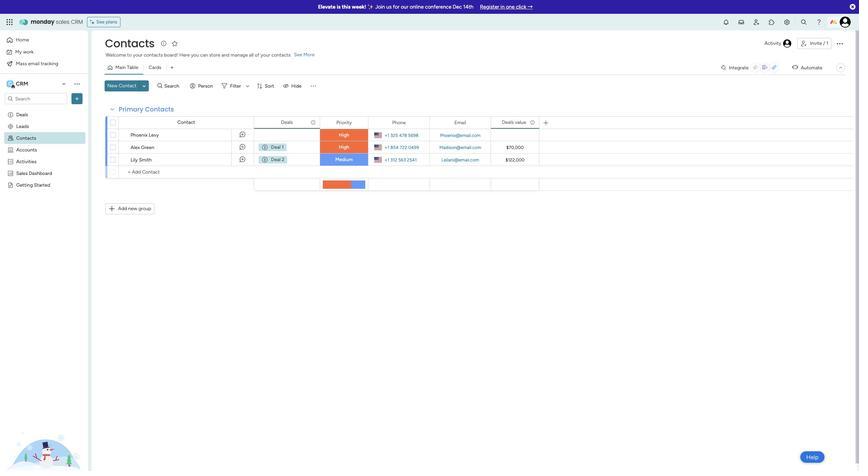 Task type: describe. For each thing, give the bounding box(es) containing it.
filter button
[[219, 80, 252, 91]]

public dashboard image
[[7, 170, 14, 176]]

elevate is this week! ✨ join us for our online conference dec 14th
[[318, 4, 473, 10]]

2541
[[407, 157, 417, 162]]

+1 for lily smith
[[385, 157, 389, 162]]

+1 325 478 5698
[[385, 133, 419, 138]]

sales
[[56, 18, 70, 26]]

options image right "deals" field
[[310, 117, 315, 128]]

email
[[454, 120, 466, 126]]

+1 312 563 2541 link
[[382, 156, 417, 164]]

emails settings image
[[783, 19, 790, 26]]

✨
[[367, 4, 374, 10]]

main
[[115, 65, 126, 70]]

activity
[[765, 40, 781, 46]]

see plans button
[[87, 17, 120, 27]]

contacts inside field
[[145, 105, 174, 114]]

levy
[[149, 132, 159, 138]]

Primary Contacts field
[[117, 105, 176, 114]]

phone
[[392, 120, 406, 126]]

Contacts field
[[103, 36, 156, 51]]

$122,000
[[505, 157, 525, 162]]

2 contacts from the left
[[271, 52, 291, 58]]

+ Add Contact text field
[[122, 168, 251, 176]]

register in one click →
[[480, 4, 533, 10]]

0 vertical spatial crm
[[71, 18, 83, 26]]

1 +1 from the top
[[385, 133, 389, 138]]

join
[[375, 4, 385, 10]]

list box containing deals
[[0, 107, 88, 284]]

cards
[[149, 65, 161, 70]]

conference
[[425, 4, 451, 10]]

1 vertical spatial contact
[[177, 119, 195, 125]]

getting
[[16, 182, 33, 188]]

alex green
[[131, 145, 154, 151]]

main table
[[115, 65, 138, 70]]

deals value
[[502, 119, 526, 125]]

Deals value field
[[500, 119, 528, 126]]

click
[[516, 4, 526, 10]]

help
[[806, 454, 819, 461]]

help image
[[816, 19, 822, 26]]

started
[[34, 182, 50, 188]]

activities
[[16, 158, 36, 164]]

→
[[528, 4, 533, 10]]

store
[[209, 52, 220, 58]]

sort button
[[254, 80, 278, 91]]

automate
[[801, 65, 822, 71]]

c
[[8, 81, 12, 87]]

dashboard
[[29, 170, 52, 176]]

854
[[390, 145, 399, 150]]

478
[[399, 133, 407, 138]]

+1 854 722 0499
[[385, 145, 419, 150]]

deal 1 element
[[258, 143, 287, 152]]

workspace options image
[[74, 80, 80, 87]]

integrate
[[729, 65, 749, 71]]

5698
[[408, 133, 419, 138]]

312
[[390, 157, 397, 162]]

my work button
[[4, 46, 74, 57]]

0 horizontal spatial deals
[[16, 112, 28, 117]]

week!
[[352, 4, 366, 10]]

column information image for deals value
[[530, 120, 535, 125]]

inbox image
[[738, 19, 745, 26]]

mass
[[16, 61, 27, 66]]

leads
[[16, 123, 29, 129]]

sales
[[16, 170, 28, 176]]

you
[[191, 52, 199, 58]]

email
[[28, 61, 40, 66]]

add new group button
[[105, 203, 154, 214]]

deal 1
[[271, 144, 284, 150]]

Deals field
[[279, 119, 295, 126]]

options image for email
[[481, 117, 486, 129]]

value
[[515, 119, 526, 125]]

1 contacts from the left
[[144, 52, 163, 58]]

register
[[480, 4, 499, 10]]

monday sales crm
[[31, 18, 83, 26]]

Email field
[[453, 119, 468, 127]]

search everything image
[[800, 19, 807, 26]]

person button
[[187, 80, 217, 91]]

new
[[107, 83, 117, 89]]

column information image for deals
[[310, 120, 316, 125]]

leilani@email.com
[[442, 157, 479, 162]]

getting started
[[16, 182, 50, 188]]

activity button
[[762, 38, 794, 49]]

home button
[[4, 35, 74, 46]]

crm inside workspace selection element
[[16, 80, 28, 87]]

see more link
[[293, 51, 315, 58]]

madison@email.com link
[[438, 145, 483, 150]]

phoenix
[[131, 132, 148, 138]]

tracking
[[41, 61, 58, 66]]

dapulse integrations image
[[721, 65, 726, 70]]

my
[[15, 49, 22, 55]]

workspace selection element
[[7, 80, 29, 89]]

one
[[506, 4, 515, 10]]

mass email tracking
[[16, 61, 58, 66]]

sort
[[265, 83, 274, 89]]

/
[[823, 40, 825, 46]]

welcome to your contacts board! here you can store and manage all of your contacts see more
[[106, 52, 315, 58]]

this
[[342, 4, 351, 10]]

sales dashboard
[[16, 170, 52, 176]]

2
[[282, 157, 284, 163]]

+1 for alex green
[[385, 145, 389, 150]]

2 vertical spatial contacts
[[16, 135, 36, 141]]

lottie animation image
[[0, 402, 88, 471]]



Task type: locate. For each thing, give the bounding box(es) containing it.
deal for deal 2
[[271, 157, 281, 163]]

medium
[[335, 157, 353, 163]]

see
[[96, 19, 105, 25], [294, 52, 302, 58]]

2 vertical spatial +1
[[385, 157, 389, 162]]

public board image
[[7, 182, 14, 188]]

online
[[410, 4, 424, 10]]

primary
[[119, 105, 143, 114]]

0 horizontal spatial options image
[[74, 95, 80, 102]]

our
[[401, 4, 408, 10]]

deals left value
[[502, 119, 514, 125]]

svg image left deal 2
[[261, 156, 268, 163]]

2 your from the left
[[261, 52, 270, 58]]

2 column information image from the left
[[530, 120, 535, 125]]

3 +1 from the top
[[385, 157, 389, 162]]

0 horizontal spatial your
[[133, 52, 143, 58]]

Phone field
[[390, 119, 408, 127]]

contacts
[[144, 52, 163, 58], [271, 52, 291, 58]]

board!
[[164, 52, 178, 58]]

collapse board header image
[[838, 65, 844, 70]]

deal for deal 1
[[271, 144, 281, 150]]

0 vertical spatial 1
[[826, 40, 828, 46]]

1 horizontal spatial crm
[[71, 18, 83, 26]]

apps image
[[768, 19, 775, 26]]

add to favorites image
[[171, 40, 178, 47]]

0 horizontal spatial contact
[[119, 83, 136, 89]]

high up medium
[[339, 144, 349, 150]]

325
[[390, 133, 398, 138]]

high
[[339, 132, 349, 138], [339, 144, 349, 150]]

new
[[128, 206, 137, 212]]

is
[[337, 4, 341, 10]]

see left more
[[294, 52, 302, 58]]

contacts up to
[[105, 36, 155, 51]]

1 deal from the top
[[271, 144, 281, 150]]

0 vertical spatial high
[[339, 132, 349, 138]]

high for alex green
[[339, 144, 349, 150]]

+1 325 478 5698 link
[[382, 131, 419, 140]]

elevate
[[318, 4, 336, 10]]

contacts up accounts
[[16, 135, 36, 141]]

options image
[[74, 95, 80, 102], [420, 117, 425, 129], [481, 117, 486, 129]]

svg image
[[261, 144, 268, 151], [261, 156, 268, 163]]

new contact button
[[105, 80, 139, 91]]

2 deal from the top
[[271, 157, 281, 163]]

angle down image
[[142, 83, 146, 89]]

plans
[[106, 19, 117, 25]]

svg image for deal 1
[[261, 144, 268, 151]]

group
[[138, 206, 151, 212]]

svg image for deal 2
[[261, 156, 268, 163]]

2 +1 from the top
[[385, 145, 389, 150]]

options image down workspace options image
[[74, 95, 80, 102]]

add new group
[[118, 206, 151, 212]]

primary contacts
[[119, 105, 174, 114]]

0499
[[408, 145, 419, 150]]

high down priority 'field'
[[339, 132, 349, 138]]

options image for phone
[[420, 117, 425, 129]]

1 horizontal spatial see
[[294, 52, 302, 58]]

here
[[179, 52, 190, 58]]

Search field
[[163, 81, 183, 91]]

add view image
[[171, 65, 173, 70]]

+1 312 563 2541
[[385, 157, 417, 162]]

+1 left 325
[[385, 133, 389, 138]]

all
[[249, 52, 254, 58]]

contacts left see more link at the top of the page
[[271, 52, 291, 58]]

options image
[[836, 39, 844, 48], [310, 117, 315, 128], [529, 117, 534, 128], [358, 117, 363, 129]]

1 right the /
[[826, 40, 828, 46]]

0 horizontal spatial column information image
[[310, 120, 316, 125]]

0 horizontal spatial see
[[96, 19, 105, 25]]

home
[[16, 37, 29, 43]]

hide button
[[280, 80, 306, 91]]

add
[[118, 206, 127, 212]]

1 vertical spatial high
[[339, 144, 349, 150]]

1 svg image from the top
[[261, 144, 268, 151]]

see inside button
[[96, 19, 105, 25]]

main table button
[[105, 62, 143, 73]]

contacts down v2 search icon
[[145, 105, 174, 114]]

to
[[127, 52, 132, 58]]

$70,000
[[506, 145, 524, 150]]

deal left 2
[[271, 157, 281, 163]]

smith
[[139, 157, 152, 163]]

1 horizontal spatial contacts
[[271, 52, 291, 58]]

phoenix@email.com
[[440, 133, 481, 138]]

more
[[303, 52, 315, 58]]

welcome
[[106, 52, 126, 58]]

1 vertical spatial svg image
[[261, 156, 268, 163]]

alex
[[131, 145, 140, 151]]

2 svg image from the top
[[261, 156, 268, 163]]

2 horizontal spatial deals
[[502, 119, 514, 125]]

see plans
[[96, 19, 117, 25]]

contact inside button
[[119, 83, 136, 89]]

contact
[[119, 83, 136, 89], [177, 119, 195, 125]]

lily
[[131, 157, 138, 163]]

your right to
[[133, 52, 143, 58]]

Search in workspace field
[[15, 95, 58, 103]]

column information image right value
[[530, 120, 535, 125]]

1 your from the left
[[133, 52, 143, 58]]

options image right email field
[[481, 117, 486, 129]]

1 vertical spatial 1
[[282, 144, 284, 150]]

deals
[[16, 112, 28, 117], [281, 119, 293, 125], [502, 119, 514, 125]]

workspace image
[[7, 80, 13, 88]]

2 high from the top
[[339, 144, 349, 150]]

us
[[386, 4, 392, 10]]

christina overa image
[[840, 17, 851, 28]]

1 horizontal spatial options image
[[420, 117, 425, 129]]

for
[[393, 4, 400, 10]]

deals up deal 1
[[281, 119, 293, 125]]

1 vertical spatial +1
[[385, 145, 389, 150]]

svg image inside deal 1 element
[[261, 144, 268, 151]]

show board description image
[[159, 40, 168, 47]]

0 horizontal spatial 1
[[282, 144, 284, 150]]

green
[[141, 145, 154, 151]]

options image right phone field
[[420, 117, 425, 129]]

0 vertical spatial contacts
[[105, 36, 155, 51]]

monday
[[31, 18, 54, 26]]

invite / 1
[[810, 40, 828, 46]]

person
[[198, 83, 213, 89]]

1 horizontal spatial 1
[[826, 40, 828, 46]]

notifications image
[[723, 19, 730, 26]]

+1 854 722 0499 link
[[382, 143, 419, 152]]

see left plans at the top
[[96, 19, 105, 25]]

1 column information image from the left
[[310, 120, 316, 125]]

+1 left 854 on the left top of page
[[385, 145, 389, 150]]

1 horizontal spatial column information image
[[530, 120, 535, 125]]

1 vertical spatial deal
[[271, 157, 281, 163]]

phoenix@email.com link
[[439, 133, 482, 138]]

deal
[[271, 144, 281, 150], [271, 157, 281, 163]]

list box
[[0, 107, 88, 284]]

can
[[200, 52, 208, 58]]

dec
[[453, 4, 462, 10]]

1 up 2
[[282, 144, 284, 150]]

cards button
[[143, 62, 166, 73]]

0 vertical spatial svg image
[[261, 144, 268, 151]]

lily smith
[[131, 157, 152, 163]]

my work
[[15, 49, 34, 55]]

high for phoenix levy
[[339, 132, 349, 138]]

563
[[398, 157, 406, 162]]

options image right the /
[[836, 39, 844, 48]]

your
[[133, 52, 143, 58], [261, 52, 270, 58]]

accounts
[[16, 147, 37, 153]]

of
[[255, 52, 259, 58]]

deals inside field
[[281, 119, 293, 125]]

Priority field
[[335, 119, 354, 127]]

0 vertical spatial deal
[[271, 144, 281, 150]]

leilani@email.com link
[[440, 157, 480, 162]]

1 vertical spatial see
[[294, 52, 302, 58]]

manage
[[231, 52, 248, 58]]

0 vertical spatial contact
[[119, 83, 136, 89]]

mass email tracking button
[[4, 58, 74, 69]]

deal up deal 2
[[271, 144, 281, 150]]

1 vertical spatial contacts
[[145, 105, 174, 114]]

crm right workspace image
[[16, 80, 28, 87]]

svg image inside deal 2 element
[[261, 156, 268, 163]]

1 inside invite / 1 button
[[826, 40, 828, 46]]

svg image left deal 1
[[261, 144, 268, 151]]

options image right value
[[529, 117, 534, 128]]

crm right sales
[[71, 18, 83, 26]]

0 horizontal spatial contacts
[[144, 52, 163, 58]]

1 horizontal spatial your
[[261, 52, 270, 58]]

select product image
[[6, 19, 13, 26]]

1 horizontal spatial contact
[[177, 119, 195, 125]]

1
[[826, 40, 828, 46], [282, 144, 284, 150]]

your right the of
[[261, 52, 270, 58]]

2 horizontal spatial options image
[[481, 117, 486, 129]]

autopilot image
[[792, 63, 798, 72]]

madison@email.com
[[439, 145, 481, 150]]

0 horizontal spatial crm
[[16, 80, 28, 87]]

see inside welcome to your contacts board! here you can store and manage all of your contacts see more
[[294, 52, 302, 58]]

deal 2 element
[[258, 156, 288, 164]]

1 vertical spatial crm
[[16, 80, 28, 87]]

phoenix levy
[[131, 132, 159, 138]]

priority
[[336, 120, 352, 126]]

column information image right "deals" field
[[310, 120, 316, 125]]

menu image
[[310, 83, 317, 89]]

contacts up cards
[[144, 52, 163, 58]]

column information image
[[310, 120, 316, 125], [530, 120, 535, 125]]

+1 left 312
[[385, 157, 389, 162]]

register in one click → link
[[480, 4, 533, 10]]

1 high from the top
[[339, 132, 349, 138]]

options image right priority 'field'
[[358, 117, 363, 129]]

lottie animation element
[[0, 402, 88, 471]]

deals inside field
[[502, 119, 514, 125]]

0 vertical spatial see
[[96, 19, 105, 25]]

deals up 'leads'
[[16, 112, 28, 117]]

1 inside deal 1 element
[[282, 144, 284, 150]]

invite members image
[[753, 19, 760, 26]]

and
[[221, 52, 229, 58]]

option
[[0, 108, 88, 110]]

arrow down image
[[243, 82, 252, 90]]

v2 search image
[[157, 82, 163, 90]]

1 horizontal spatial deals
[[281, 119, 293, 125]]

0 vertical spatial +1
[[385, 133, 389, 138]]

work
[[23, 49, 34, 55]]



Task type: vqa. For each thing, say whether or not it's contained in the screenshot.
Deal 1 'ELEMENT'
yes



